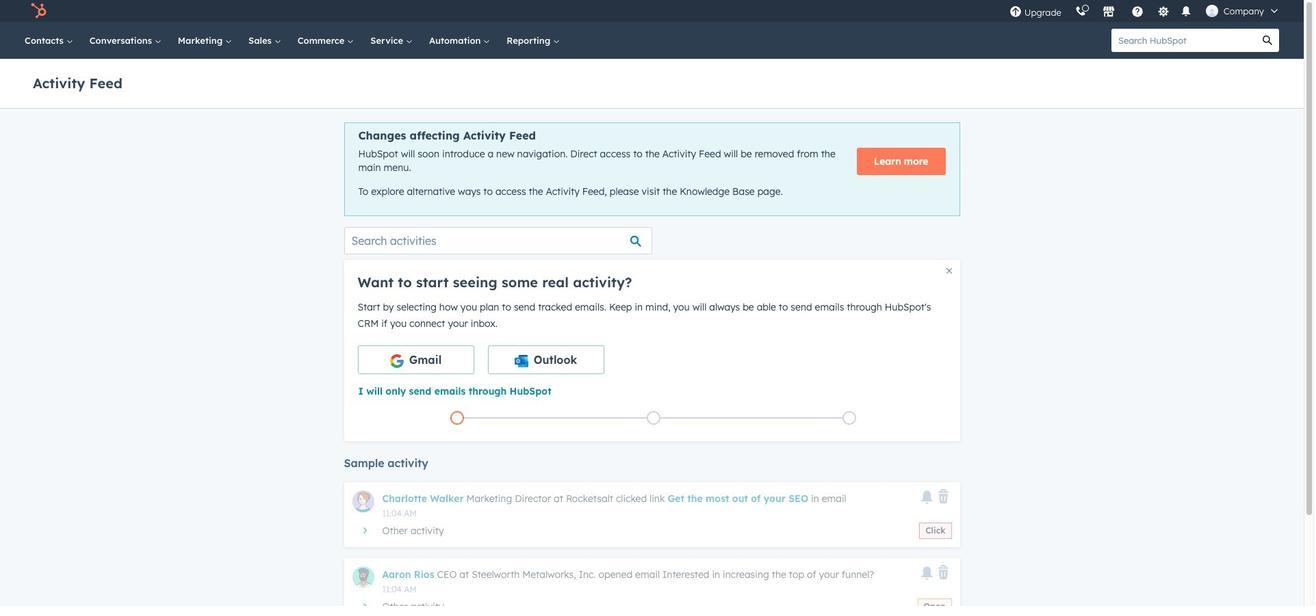 Task type: describe. For each thing, give the bounding box(es) containing it.
onboarding.steps.sendtrackedemailingmail.title image
[[650, 415, 657, 423]]

Search activities search field
[[344, 227, 652, 255]]

Search HubSpot search field
[[1112, 29, 1256, 52]]

onboarding.steps.finalstep.title image
[[846, 415, 853, 423]]

jacob simon image
[[1206, 5, 1219, 17]]



Task type: locate. For each thing, give the bounding box(es) containing it.
close image
[[947, 268, 952, 274]]

menu
[[1003, 0, 1288, 22]]

None checkbox
[[358, 346, 474, 374], [488, 346, 604, 374], [358, 346, 474, 374], [488, 346, 604, 374]]

list
[[359, 409, 948, 428]]

marketplaces image
[[1103, 6, 1115, 18]]



Task type: vqa. For each thing, say whether or not it's contained in the screenshot.
Close image
yes



